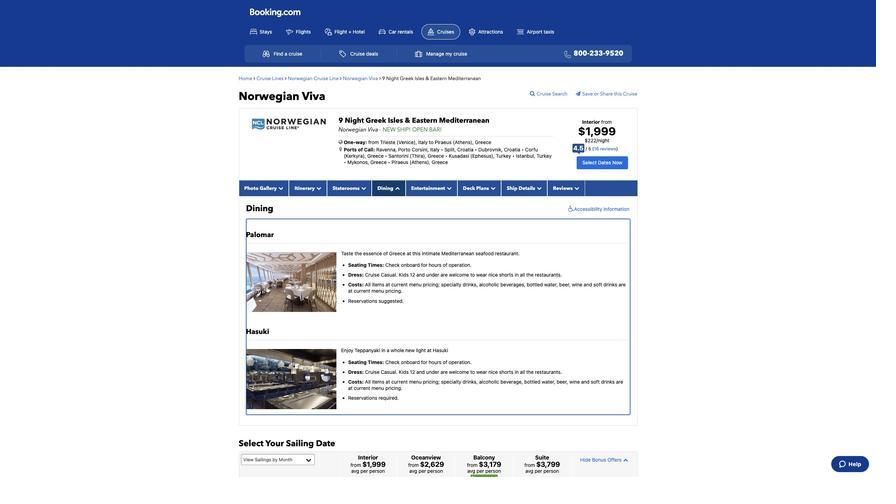 Task type: describe. For each thing, give the bounding box(es) containing it.
at up "reservations required."
[[348, 385, 353, 391]]

are inside all items at current menu pricing; specialty drinks, alcoholic beverage, bottled water, beer, wine and soft drinks are at current menu pricing.
[[616, 379, 623, 385]]

2 vertical spatial mediterranean
[[441, 250, 474, 256]]

staterooms
[[333, 185, 360, 192]]

wheelchair image
[[567, 206, 574, 213]]

norwegian inside 9 night greek isles & eastern mediterranean norwegian viva - new ship! open bar!
[[339, 126, 366, 133]]

welcome for hasuki
[[449, 369, 469, 375]]

flights link
[[280, 24, 316, 39]]

• left the "split,"
[[441, 146, 443, 152]]

call:
[[364, 146, 375, 152]]

(venice),
[[397, 139, 417, 145]]

from for oceanview from $2,629 avg per person
[[408, 462, 419, 468]]

select          dates now link
[[577, 156, 628, 169]]

select          dates now
[[583, 160, 623, 166]]

per for $3,179
[[477, 468, 484, 474]]

(kerkyra),
[[344, 153, 366, 159]]

select your sailing date
[[239, 438, 335, 449]]

viva inside 9 night greek isles & eastern mediterranean norwegian viva - new ship! open bar!
[[368, 126, 378, 133]]

greece down corfu (kerkyra), greece
[[432, 159, 448, 165]]

rentals
[[398, 29, 413, 34]]

cruise down the teppanyaki
[[365, 369, 380, 375]]

search image
[[530, 90, 537, 96]]

0 vertical spatial italy
[[418, 139, 428, 145]]

bottled for palomar
[[527, 282, 543, 288]]

hours for palomar
[[429, 262, 442, 268]]

light
[[416, 348, 426, 353]]

$222
[[585, 137, 597, 143]]

4.5 / 5 ( 16 reviews )
[[574, 144, 618, 152]]

to for hasuki
[[470, 369, 475, 375]]

santorini (thira), greece • kusadasi (ephesus), turkey • istanbul, turkey • mykonos, greece • piraeus (athens), greece
[[344, 153, 552, 165]]

avg for $1,999
[[351, 468, 359, 474]]

times: for palomar
[[368, 262, 384, 268]]

greece down ravenna, porto corsini, italy • split, croatia • dubrovnik, croatia •
[[428, 153, 444, 159]]

pricing. for palomar
[[385, 288, 402, 294]]

cruise search link
[[530, 90, 575, 97]]

istanbul,
[[516, 153, 535, 159]]

chevron down image for deck plans
[[489, 186, 496, 191]]

bottled for hasuki
[[524, 379, 541, 385]]

menu up "reservations required."
[[372, 385, 384, 391]]

photo gallery button
[[239, 180, 289, 196]]

• up istanbul,
[[522, 146, 524, 152]]

1 horizontal spatial norwegian viva
[[343, 75, 378, 82]]

information
[[604, 206, 629, 212]]

angle right image for cruise lines
[[285, 76, 287, 81]]

avg for $2,629
[[409, 468, 417, 474]]

4.5
[[574, 144, 583, 152]]

nice for hasuki
[[489, 369, 498, 375]]

santorini
[[389, 153, 409, 159]]

wear for palomar
[[476, 272, 487, 278]]

isles for 9 night greek isles & eastern mediterranean
[[415, 75, 424, 82]]

now
[[612, 160, 623, 166]]

seating times: check onboard for hours of operation. for hasuki
[[348, 359, 472, 365]]

cruise for find a cruise
[[289, 51, 302, 57]]

dining inside dropdown button
[[377, 185, 393, 192]]

current up suggested.
[[391, 282, 408, 288]]

water, for hasuki
[[542, 379, 555, 385]]

offers
[[608, 457, 622, 463]]

staterooms button
[[327, 180, 372, 196]]

eastern for 9 night greek isles & eastern mediterranean norwegian viva - new ship! open bar!
[[412, 116, 437, 125]]

cruise search
[[537, 90, 568, 97]]

drinks, for hasuki
[[463, 379, 478, 385]]

oceanview
[[411, 454, 441, 461]]

date
[[316, 438, 335, 449]]

water, for palomar
[[544, 282, 558, 288]]

view
[[243, 457, 254, 462]]

beer, for hasuki
[[557, 379, 568, 385]]

find a cruise link
[[255, 47, 310, 61]]

from for interior from $1,999 $222 / night
[[601, 119, 612, 125]]

operation. for hasuki
[[449, 359, 472, 365]]

items for hasuki
[[372, 379, 384, 385]]

chevron down image for staterooms
[[360, 186, 366, 191]]

times: for hasuki
[[368, 359, 384, 365]]

suite from $3,799 avg per person
[[525, 454, 560, 474]]

details
[[519, 185, 535, 192]]

angle right image for norwegian cruise line
[[340, 76, 342, 81]]

0 vertical spatial piraeus
[[435, 139, 452, 145]]

interior from $1,999 $222 / night
[[578, 119, 616, 143]]

paper plane image
[[576, 91, 582, 96]]

1 vertical spatial norwegian viva
[[239, 89, 325, 104]]

balcony
[[473, 454, 495, 461]]

0 vertical spatial the
[[355, 250, 362, 256]]

norwegian right lines
[[288, 75, 313, 82]]

select for select          dates now
[[583, 160, 597, 166]]

1 vertical spatial italy
[[430, 146, 440, 152]]

avg for $3,799
[[525, 468, 533, 474]]

accessibility information link
[[567, 206, 629, 213]]

and inside all items at current menu pricing; specialty drinks, alcoholic beverages, bottled water, beer, wine and soft drinks are at current menu pricing.
[[584, 282, 592, 288]]

new
[[383, 126, 396, 133]]

entertainment button
[[406, 180, 457, 196]]

seating for palomar
[[348, 262, 367, 268]]

accessibility information
[[574, 206, 629, 212]]

0 vertical spatial viva
[[369, 75, 378, 82]]

ship!
[[397, 126, 411, 133]]

seafood
[[476, 250, 494, 256]]

chevron up image
[[622, 457, 628, 462]]

& for 9 night greek isles & eastern mediterranean norwegian viva - new ship! open bar!
[[405, 116, 410, 125]]

800-
[[574, 49, 590, 58]]

norwegian cruise line link
[[288, 75, 339, 82]]

casual. for hasuki
[[381, 369, 398, 375]]

dress: for palomar
[[348, 272, 364, 278]]

menu up reservations suggested.
[[372, 288, 384, 294]]

for for palomar
[[421, 262, 427, 268]]

home
[[239, 75, 252, 82]]

pricing; for hasuki
[[423, 379, 440, 385]]

taxis
[[544, 29, 554, 34]]

cruise left "search"
[[537, 90, 551, 97]]

at right light
[[427, 348, 432, 353]]

line
[[329, 75, 339, 82]]

cruise lines link
[[257, 75, 284, 82]]

9 night greek isles & eastern mediterranean norwegian viva - new ship! open bar!
[[339, 116, 490, 133]]

ravenna,
[[376, 146, 397, 152]]

save or share this cruise link
[[576, 90, 637, 97]]

from up call:
[[368, 139, 379, 145]]

balcony from $3,179 avg per person
[[467, 454, 501, 474]]

• up (ephesus),
[[475, 146, 477, 152]]

booking.com home image
[[250, 8, 300, 17]]

pricing. for hasuki
[[385, 385, 402, 391]]

or
[[594, 90, 599, 97]]

intimate
[[422, 250, 440, 256]]

for for hasuki
[[421, 359, 427, 365]]

corfu (kerkyra), greece
[[344, 146, 538, 159]]

reviews
[[600, 146, 616, 151]]

ports of call:
[[344, 146, 375, 152]]

seating times: check onboard for hours of operation. for palomar
[[348, 262, 472, 268]]

• down ravenna,
[[385, 153, 387, 159]]

under for palomar
[[426, 272, 439, 278]]

1 horizontal spatial this
[[614, 90, 622, 97]]

interior from $1,999 avg per person
[[351, 454, 386, 474]]

enjoy
[[341, 348, 353, 353]]

dates
[[598, 160, 611, 166]]

$1,999 for interior from $1,999 avg per person
[[362, 460, 386, 468]]

• down (kerkyra),
[[344, 159, 346, 165]]

chevron down image for photo gallery
[[277, 186, 283, 191]]

essence
[[363, 250, 382, 256]]

specialty for palomar
[[441, 282, 461, 288]]

items for palomar
[[372, 282, 384, 288]]

hide bonus offers
[[580, 457, 622, 463]]

enjoy teppanyaki in a whole new light at hasuki
[[341, 348, 448, 353]]

whole
[[391, 348, 404, 353]]

mediterranean for 9 night greek isles & eastern mediterranean norwegian viva - new ship! open bar!
[[439, 116, 490, 125]]

sailing
[[286, 438, 314, 449]]

accessibility
[[574, 206, 602, 212]]

select for select your sailing date
[[239, 438, 264, 449]]

1 vertical spatial this
[[412, 250, 421, 256]]

norwegian right line
[[343, 75, 368, 82]]

cruise for manage my cruise
[[454, 51, 467, 57]]

2 croatia from the left
[[504, 146, 520, 152]]

1 vertical spatial hasuki
[[433, 348, 448, 353]]

at up suggested.
[[386, 282, 390, 288]]

2 turkey from the left
[[537, 153, 552, 159]]

required.
[[379, 395, 399, 401]]

flights
[[296, 29, 311, 34]]

deals
[[366, 51, 378, 57]]

5
[[588, 146, 591, 151]]

at up reservations suggested.
[[348, 288, 353, 294]]

by
[[273, 457, 278, 462]]

dining button
[[372, 180, 406, 196]]

menu down taste the essence of greece at this intimate mediterranean seafood restaurant.
[[409, 282, 422, 288]]

casual. for palomar
[[381, 272, 398, 278]]

greek for 9 night greek isles & eastern mediterranean norwegian viva - new ship! open bar!
[[366, 116, 386, 125]]

$3,799
[[536, 460, 560, 468]]

current up "reservations required."
[[354, 385, 370, 391]]

avg for $3,179
[[467, 468, 475, 474]]

1 croatia from the left
[[457, 146, 474, 152]]

corsini,
[[412, 146, 429, 152]]

your
[[265, 438, 284, 449]]

corfu
[[525, 146, 538, 152]]

car
[[389, 29, 397, 34]]

find a cruise
[[274, 51, 302, 57]]

norwegian cruise line image
[[251, 118, 326, 130]]

lines
[[272, 75, 284, 82]]

cruise right angle right image
[[257, 75, 271, 82]]

reservations for hasuki
[[348, 395, 377, 401]]

dress: cruise casual. kids 12 and under are welcome to wear nice shorts in all the restaurants. for palomar
[[348, 272, 562, 278]]

costs: for hasuki
[[348, 379, 364, 385]]

taste
[[341, 250, 353, 256]]

)
[[616, 146, 618, 151]]

plans
[[476, 185, 489, 192]]

angle right image for norwegian viva
[[379, 76, 381, 81]]

norwegian down cruise lines
[[239, 89, 299, 104]]

all for palomar
[[365, 282, 371, 288]]

$2,629
[[420, 460, 444, 468]]

soft for palomar
[[593, 282, 602, 288]]

attractions
[[478, 29, 503, 34]]

• down santorini
[[388, 159, 390, 165]]

• down ravenna, porto corsini, italy • split, croatia • dubrovnik, croatia •
[[445, 153, 448, 159]]

-
[[380, 126, 381, 133]]

hours for hasuki
[[429, 359, 442, 365]]

person for $3,799
[[544, 468, 559, 474]]

greece inside corfu (kerkyra), greece
[[367, 153, 384, 159]]

in for palomar
[[515, 272, 519, 278]]

• left istanbul,
[[512, 153, 515, 159]]

home link
[[239, 75, 252, 82]]

greece down ravenna,
[[370, 159, 387, 165]]

manage my cruise button
[[407, 47, 475, 61]]

night
[[598, 137, 609, 143]]



Task type: vqa. For each thing, say whether or not it's contained in the screenshot.
the days related to $258
no



Task type: locate. For each thing, give the bounding box(es) containing it.
16
[[594, 146, 599, 151]]

person down suite
[[544, 468, 559, 474]]

chevron down image for itinerary
[[315, 186, 321, 191]]

eastern down the manage my cruise dropdown button
[[430, 75, 447, 82]]

in left whole
[[382, 348, 385, 353]]

chevron down image inside entertainment dropdown button
[[445, 186, 452, 191]]

1 vertical spatial select
[[239, 438, 264, 449]]

0 vertical spatial seating times: check onboard for hours of operation.
[[348, 262, 472, 268]]

bottled inside all items at current menu pricing; specialty drinks, alcoholic beverages, bottled water, beer, wine and soft drinks are at current menu pricing.
[[527, 282, 543, 288]]

soft
[[593, 282, 602, 288], [591, 379, 600, 385]]

seating
[[348, 262, 367, 268], [348, 359, 367, 365]]

1 seating from the top
[[348, 262, 367, 268]]

onboard down 'new'
[[401, 359, 420, 365]]

3 angle right image from the left
[[379, 76, 381, 81]]

mediterranean inside 9 night greek isles & eastern mediterranean norwegian viva - new ship! open bar!
[[439, 116, 490, 125]]

1 nice from the top
[[489, 272, 498, 278]]

1 avg from the left
[[351, 468, 359, 474]]

1 check from the top
[[385, 262, 400, 268]]

from inside suite from $3,799 avg per person
[[525, 462, 535, 468]]

2 under from the top
[[426, 369, 439, 375]]

a inside main content
[[387, 348, 389, 353]]

drinks for hasuki
[[601, 379, 615, 385]]

alcoholic inside all items at current menu pricing; specialty drinks, alcoholic beverages, bottled water, beer, wine and soft drinks are at current menu pricing.
[[479, 282, 499, 288]]

1 wear from the top
[[476, 272, 487, 278]]

0 horizontal spatial /
[[586, 146, 587, 151]]

3 per from the left
[[477, 468, 484, 474]]

kids for palomar
[[399, 272, 409, 278]]

12 down 'new'
[[410, 369, 415, 375]]

all up 'beverage,'
[[520, 369, 525, 375]]

beer, inside all items at current menu pricing; specialty drinks, alcoholic beverages, bottled water, beer, wine and soft drinks are at current menu pricing.
[[559, 282, 571, 288]]

croatia
[[457, 146, 474, 152], [504, 146, 520, 152]]

2 shorts from the top
[[499, 369, 513, 375]]

specialty
[[441, 282, 461, 288], [441, 379, 461, 385]]

per
[[361, 468, 368, 474], [419, 468, 426, 474], [477, 468, 484, 474], [535, 468, 542, 474]]

angle right image down 'cruise deals' link
[[379, 76, 381, 81]]

the for hasuki
[[526, 369, 534, 375]]

9 night greek isles & eastern mediterranean
[[382, 75, 481, 82]]

3 person from the left
[[486, 468, 501, 474]]

manage
[[426, 51, 444, 57]]

1 vertical spatial piraeus
[[392, 159, 408, 165]]

pricing. up required.
[[385, 385, 402, 391]]

3 chevron down image from the left
[[360, 186, 366, 191]]

0 vertical spatial hasuki
[[246, 327, 269, 337]]

0 horizontal spatial this
[[412, 250, 421, 256]]

mediterranean
[[448, 75, 481, 82], [439, 116, 490, 125], [441, 250, 474, 256]]

1 vertical spatial (athens),
[[410, 159, 430, 165]]

0 horizontal spatial cruise
[[289, 51, 302, 57]]

items up "reservations required."
[[372, 379, 384, 385]]

1 items from the top
[[372, 282, 384, 288]]

reservations required.
[[348, 395, 399, 401]]

1 vertical spatial alcoholic
[[479, 379, 499, 385]]

cruise left deals
[[350, 51, 365, 57]]

in for hasuki
[[515, 369, 519, 375]]

chevron down image
[[573, 186, 580, 191]]

at left the intimate
[[407, 250, 411, 256]]

drinks inside all items at current menu pricing; specialty drinks, alcoholic beverages, bottled water, beer, wine and soft drinks are at current menu pricing.
[[604, 282, 617, 288]]

2 items from the top
[[372, 379, 384, 385]]

0 vertical spatial drinks,
[[463, 282, 478, 288]]

1 vertical spatial seating
[[348, 359, 367, 365]]

1 welcome from the top
[[449, 272, 469, 278]]

1 vertical spatial reservations
[[348, 395, 377, 401]]

beverages,
[[501, 282, 526, 288]]

chevron down image inside itinerary dropdown button
[[315, 186, 321, 191]]

night up one-
[[345, 116, 364, 125]]

2 vertical spatial in
[[515, 369, 519, 375]]

menu
[[409, 282, 422, 288], [372, 288, 384, 294], [409, 379, 422, 385], [372, 385, 384, 391]]

0 vertical spatial 12
[[410, 272, 415, 278]]

800-233-9520
[[574, 49, 623, 58]]

operation.
[[449, 262, 472, 268], [449, 359, 472, 365]]

alcoholic left 'beverage,'
[[479, 379, 499, 385]]

per for $2,629
[[419, 468, 426, 474]]

mykonos,
[[347, 159, 369, 165]]

2 operation. from the top
[[449, 359, 472, 365]]

0 vertical spatial operation.
[[449, 262, 472, 268]]

avg inside oceanview from $2,629 avg per person
[[409, 468, 417, 474]]

1 for from the top
[[421, 262, 427, 268]]

2 check from the top
[[385, 359, 400, 365]]

taste the essence of greece at this intimate mediterranean seafood restaurant.
[[341, 250, 520, 256]]

per inside suite from $3,799 avg per person
[[535, 468, 542, 474]]

0 horizontal spatial $1,999
[[362, 460, 386, 468]]

per for $1,999
[[361, 468, 368, 474]]

view sailings by month link
[[241, 454, 315, 465]]

view sailings by month
[[243, 457, 292, 462]]

2 alcoholic from the top
[[479, 379, 499, 385]]

2 seating from the top
[[348, 359, 367, 365]]

night for 9 night greek isles & eastern mediterranean
[[386, 75, 399, 82]]

cruise down essence
[[365, 272, 380, 278]]

all for palomar
[[520, 272, 525, 278]]

0 vertical spatial $1,999
[[578, 124, 616, 138]]

wine inside all items at current menu pricing; specialty drinks, alcoholic beverage, bottled water, beer, wine and soft drinks are at current menu pricing.
[[569, 379, 580, 385]]

kids
[[399, 272, 409, 278], [399, 369, 409, 375]]

2 casual. from the top
[[381, 369, 398, 375]]

0 horizontal spatial (athens),
[[410, 159, 430, 165]]

1 vertical spatial all
[[520, 369, 525, 375]]

4 avg from the left
[[525, 468, 533, 474]]

chevron down image left the reviews
[[535, 186, 542, 191]]

deck plans button
[[457, 180, 501, 196]]

stays
[[260, 29, 272, 34]]

wine for hasuki
[[569, 379, 580, 385]]

restaurants.
[[535, 272, 562, 278], [535, 369, 562, 375]]

hide bonus offers link
[[573, 454, 635, 466]]

pricing; inside all items at current menu pricing; specialty drinks, alcoholic beverage, bottled water, beer, wine and soft drinks are at current menu pricing.
[[423, 379, 440, 385]]

turkey down corfu on the right top
[[537, 153, 552, 159]]

map marker image
[[339, 147, 342, 152]]

1 all from the top
[[520, 272, 525, 278]]

4 per from the left
[[535, 468, 542, 474]]

in
[[515, 272, 519, 278], [382, 348, 385, 353], [515, 369, 519, 375]]

from left $3,799
[[525, 462, 535, 468]]

shorts
[[499, 272, 513, 278], [499, 369, 513, 375]]

ports
[[344, 146, 357, 152]]

kids for hasuki
[[399, 369, 409, 375]]

0 vertical spatial mediterranean
[[448, 75, 481, 82]]

9 for 9 night greek isles & eastern mediterranean norwegian viva - new ship! open bar!
[[339, 116, 343, 125]]

0 horizontal spatial greek
[[366, 116, 386, 125]]

1 vertical spatial mediterranean
[[439, 116, 490, 125]]

greece up dubrovnik,
[[475, 139, 491, 145]]

1 horizontal spatial croatia
[[504, 146, 520, 152]]

2 hours from the top
[[429, 359, 442, 365]]

ravenna, porto corsini, italy • split, croatia • dubrovnik, croatia •
[[376, 146, 524, 152]]

2 avg from the left
[[409, 468, 417, 474]]

in up beverages,
[[515, 272, 519, 278]]

4 chevron down image from the left
[[445, 186, 452, 191]]

pricing. inside all items at current menu pricing; specialty drinks, alcoholic beverage, bottled water, beer, wine and soft drinks are at current menu pricing.
[[385, 385, 402, 391]]

cruise lines
[[257, 75, 284, 82]]

drinks for palomar
[[604, 282, 617, 288]]

2 costs: from the top
[[348, 379, 364, 385]]

0 horizontal spatial select
[[239, 438, 264, 449]]

viva down the norwegian cruise line link
[[302, 89, 325, 104]]

1 vertical spatial night
[[345, 116, 364, 125]]

kusadasi
[[449, 153, 469, 159]]

this right share
[[614, 90, 622, 97]]

1 operation. from the top
[[449, 262, 472, 268]]

interior
[[582, 119, 600, 125]]

1 drinks, from the top
[[463, 282, 478, 288]]

specialty for hasuki
[[441, 379, 461, 385]]

1 dress: from the top
[[348, 272, 364, 278]]

1 horizontal spatial night
[[386, 75, 399, 82]]

1 12 from the top
[[410, 272, 415, 278]]

chevron down image
[[277, 186, 283, 191], [315, 186, 321, 191], [360, 186, 366, 191], [445, 186, 452, 191], [489, 186, 496, 191], [535, 186, 542, 191]]

hasuki
[[246, 327, 269, 337], [433, 348, 448, 353]]

for down light
[[421, 359, 427, 365]]

1 vertical spatial kids
[[399, 369, 409, 375]]

all items at current menu pricing; specialty drinks, alcoholic beverages, bottled water, beer, wine and soft drinks are at current menu pricing.
[[348, 282, 626, 294]]

specialty inside all items at current menu pricing; specialty drinks, alcoholic beverages, bottled water, beer, wine and soft drinks are at current menu pricing.
[[441, 282, 461, 288]]

from inside oceanview from $2,629 avg per person
[[408, 462, 419, 468]]

1 vertical spatial to
[[470, 272, 475, 278]]

hours
[[429, 262, 442, 268], [429, 359, 442, 365]]

from for interior from $1,999 avg per person
[[351, 462, 361, 468]]

avg down interior
[[351, 468, 359, 474]]

person for $1,999
[[369, 468, 385, 474]]

1 times: from the top
[[368, 262, 384, 268]]

entertainment
[[411, 185, 445, 192]]

wear up all items at current menu pricing; specialty drinks, alcoholic beverages, bottled water, beer, wine and soft drinks are at current menu pricing.
[[476, 272, 487, 278]]

to
[[429, 139, 434, 145], [470, 272, 475, 278], [470, 369, 475, 375]]

0 vertical spatial all
[[520, 272, 525, 278]]

flight + hotel link
[[319, 24, 370, 39]]

2 times: from the top
[[368, 359, 384, 365]]

check for palomar
[[385, 262, 400, 268]]

find
[[274, 51, 283, 57]]

all inside all items at current menu pricing; specialty drinks, alcoholic beverages, bottled water, beer, wine and soft drinks are at current menu pricing.
[[365, 282, 371, 288]]

233-
[[590, 49, 605, 58]]

dress: cruise casual. kids 12 and under are welcome to wear nice shorts in all the restaurants. down the intimate
[[348, 272, 562, 278]]

0 horizontal spatial hasuki
[[246, 327, 269, 337]]

search
[[552, 90, 568, 97]]

$1,999 for interior from $1,999 $222 / night
[[578, 124, 616, 138]]

wear
[[476, 272, 487, 278], [476, 369, 487, 375]]

turkey down dubrovnik,
[[496, 153, 511, 159]]

bar!
[[429, 126, 442, 133]]

1 horizontal spatial piraeus
[[435, 139, 452, 145]]

1 alcoholic from the top
[[479, 282, 499, 288]]

1 pricing; from the top
[[423, 282, 440, 288]]

pricing; inside all items at current menu pricing; specialty drinks, alcoholic beverages, bottled water, beer, wine and soft drinks are at current menu pricing.
[[423, 282, 440, 288]]

the
[[355, 250, 362, 256], [526, 272, 534, 278], [526, 369, 534, 375]]

items up reservations suggested.
[[372, 282, 384, 288]]

1 restaurants. from the top
[[535, 272, 562, 278]]

reviews
[[553, 185, 573, 192]]

12 for hasuki
[[410, 369, 415, 375]]

1 vertical spatial isles
[[388, 116, 403, 125]]

•
[[441, 146, 443, 152], [475, 146, 477, 152], [522, 146, 524, 152], [385, 153, 387, 159], [445, 153, 448, 159], [512, 153, 515, 159], [344, 159, 346, 165], [388, 159, 390, 165]]

1 vertical spatial eastern
[[412, 116, 437, 125]]

viva left -
[[368, 126, 378, 133]]

onboard for palomar
[[401, 262, 420, 268]]

operation. up all items at current menu pricing; specialty drinks, alcoholic beverage, bottled water, beer, wine and soft drinks are at current menu pricing.
[[449, 359, 472, 365]]

eastern for 9 night greek isles & eastern mediterranean
[[430, 75, 447, 82]]

items inside all items at current menu pricing; specialty drinks, alcoholic beverages, bottled water, beer, wine and soft drinks are at current menu pricing.
[[372, 282, 384, 288]]

car rentals
[[389, 29, 413, 34]]

all for hasuki
[[365, 379, 371, 385]]

1 horizontal spatial hasuki
[[433, 348, 448, 353]]

2 vertical spatial viva
[[368, 126, 378, 133]]

greece right essence
[[389, 250, 405, 256]]

0 vertical spatial to
[[429, 139, 434, 145]]

chevron down image left staterooms
[[315, 186, 321, 191]]

1 seating times: check onboard for hours of operation. from the top
[[348, 262, 472, 268]]

shorts up beverages,
[[499, 272, 513, 278]]

from for balcony from $3,179 avg per person
[[467, 462, 478, 468]]

norwegian up one-
[[339, 126, 366, 133]]

9 for 9 night greek isles & eastern mediterranean
[[382, 75, 385, 82]]

cruise left line
[[314, 75, 328, 82]]

photo gallery
[[244, 185, 277, 192]]

angle right image
[[285, 76, 287, 81], [340, 76, 342, 81], [379, 76, 381, 81]]

6 chevron down image from the left
[[535, 186, 542, 191]]

chevron down image inside ship details "dropdown button"
[[535, 186, 542, 191]]

cruise deals link
[[332, 47, 386, 61]]

per inside balcony from $3,179 avg per person
[[477, 468, 484, 474]]

/ inside 4.5 / 5 ( 16 reviews )
[[586, 146, 587, 151]]

2 person from the left
[[427, 468, 443, 474]]

costs: up reservations suggested.
[[348, 282, 364, 288]]

for down taste the essence of greece at this intimate mediterranean seafood restaurant.
[[421, 262, 427, 268]]

alcoholic for palomar
[[479, 282, 499, 288]]

1 vertical spatial in
[[382, 348, 385, 353]]

1 dress: cruise casual. kids 12 and under are welcome to wear nice shorts in all the restaurants. from the top
[[348, 272, 562, 278]]

soft inside all items at current menu pricing; specialty drinks, alcoholic beverages, bottled water, beer, wine and soft drinks are at current menu pricing.
[[593, 282, 602, 288]]

restaurants. for hasuki
[[535, 369, 562, 375]]

1 vertical spatial casual.
[[381, 369, 398, 375]]

specialty inside all items at current menu pricing; specialty drinks, alcoholic beverage, bottled water, beer, wine and soft drinks are at current menu pricing.
[[441, 379, 461, 385]]

attractions link
[[463, 24, 509, 39]]

costs: for palomar
[[348, 282, 364, 288]]

costs: up "reservations required."
[[348, 379, 364, 385]]

1 casual. from the top
[[381, 272, 398, 278]]

1 chevron down image from the left
[[277, 186, 283, 191]]

0 vertical spatial pricing.
[[385, 288, 402, 294]]

4 person from the left
[[544, 468, 559, 474]]

2 for from the top
[[421, 359, 427, 365]]

from
[[601, 119, 612, 125], [368, 139, 379, 145], [351, 462, 361, 468], [408, 462, 419, 468], [467, 462, 478, 468], [525, 462, 535, 468]]

5 chevron down image from the left
[[489, 186, 496, 191]]

all for hasuki
[[520, 369, 525, 375]]

2 restaurants. from the top
[[535, 369, 562, 375]]

1 vertical spatial /
[[586, 146, 587, 151]]

greek
[[400, 75, 414, 82], [366, 116, 386, 125]]

chevron down image left itinerary
[[277, 186, 283, 191]]

and inside all items at current menu pricing; specialty drinks, alcoholic beverage, bottled water, beer, wine and soft drinks are at current menu pricing.
[[581, 379, 590, 385]]

mediterranean for 9 night greek isles & eastern mediterranean
[[448, 75, 481, 82]]

1 specialty from the top
[[441, 282, 461, 288]]

& for 9 night greek isles & eastern mediterranean
[[426, 75, 429, 82]]

1 all from the top
[[365, 282, 371, 288]]

0 vertical spatial restaurants.
[[535, 272, 562, 278]]

2 all from the top
[[520, 369, 525, 375]]

chevron up image
[[393, 186, 400, 191]]

0 vertical spatial all
[[365, 282, 371, 288]]

1 horizontal spatial select
[[583, 160, 597, 166]]

1 vertical spatial drinks,
[[463, 379, 478, 385]]

& up ship!
[[405, 116, 410, 125]]

0 vertical spatial onboard
[[401, 262, 420, 268]]

bonus
[[592, 457, 606, 463]]

1 horizontal spatial 9
[[382, 75, 385, 82]]

1 vertical spatial &
[[405, 116, 410, 125]]

2 dress: from the top
[[348, 369, 364, 375]]

1 vertical spatial wine
[[569, 379, 580, 385]]

seating down the teppanyaki
[[348, 359, 367, 365]]

person inside balcony from $3,179 avg per person
[[486, 468, 501, 474]]

shorts for hasuki
[[499, 369, 513, 375]]

1 vertical spatial viva
[[302, 89, 325, 104]]

2 per from the left
[[419, 468, 426, 474]]

person up recommended image
[[486, 468, 501, 474]]

cruise inside dropdown button
[[454, 51, 467, 57]]

chevron down image left ship
[[489, 186, 496, 191]]

avg inside suite from $3,799 avg per person
[[525, 468, 533, 474]]

2 seating times: check onboard for hours of operation. from the top
[[348, 359, 472, 365]]

0 vertical spatial greek
[[400, 75, 414, 82]]

2 dress: cruise casual. kids 12 and under are welcome to wear nice shorts in all the restaurants. from the top
[[348, 369, 562, 375]]

costs:
[[348, 282, 364, 288], [348, 379, 364, 385]]

new
[[405, 348, 415, 353]]

0 vertical spatial welcome
[[449, 272, 469, 278]]

water, inside all items at current menu pricing; specialty drinks, alcoholic beverages, bottled water, beer, wine and soft drinks are at current menu pricing.
[[544, 282, 558, 288]]

1 vertical spatial all
[[365, 379, 371, 385]]

9 up globe image
[[339, 116, 343, 125]]

soft for hasuki
[[591, 379, 600, 385]]

piraeus inside santorini (thira), greece • kusadasi (ephesus), turkey • istanbul, turkey • mykonos, greece • piraeus (athens), greece
[[392, 159, 408, 165]]

kids up suggested.
[[399, 272, 409, 278]]

dining
[[377, 185, 393, 192], [246, 203, 273, 214]]

to up all items at current menu pricing; specialty drinks, alcoholic beverage, bottled water, beer, wine and soft drinks are at current menu pricing.
[[470, 369, 475, 375]]

save or share this cruise
[[582, 90, 637, 97]]

2 angle right image from the left
[[340, 76, 342, 81]]

water,
[[544, 282, 558, 288], [542, 379, 555, 385]]

cruise
[[350, 51, 365, 57], [257, 75, 271, 82], [314, 75, 328, 82], [537, 90, 551, 97], [623, 90, 637, 97], [365, 272, 380, 278], [365, 369, 380, 375]]

eastern up open
[[412, 116, 437, 125]]

1 vertical spatial soft
[[591, 379, 600, 385]]

& down manage
[[426, 75, 429, 82]]

1 kids from the top
[[399, 272, 409, 278]]

(athens), up kusadasi
[[453, 139, 474, 145]]

person inside suite from $3,799 avg per person
[[544, 468, 559, 474]]

1 vertical spatial nice
[[489, 369, 498, 375]]

alcoholic inside all items at current menu pricing; specialty drinks, alcoholic beverage, bottled water, beer, wine and soft drinks are at current menu pricing.
[[479, 379, 499, 385]]

2 drinks, from the top
[[463, 379, 478, 385]]

chevron down image inside deck plans dropdown button
[[489, 186, 496, 191]]

welcome up all items at current menu pricing; specialty drinks, alcoholic beverage, bottled water, beer, wine and soft drinks are at current menu pricing.
[[449, 369, 469, 375]]

recommended image
[[471, 475, 498, 477]]

1 cruise from the left
[[289, 51, 302, 57]]

0 vertical spatial nice
[[489, 272, 498, 278]]

(athens), inside santorini (thira), greece • kusadasi (ephesus), turkey • istanbul, turkey • mykonos, greece • piraeus (athens), greece
[[410, 159, 430, 165]]

angle right image
[[254, 76, 255, 81]]

shorts up 'beverage,'
[[499, 369, 513, 375]]

0 horizontal spatial turkey
[[496, 153, 511, 159]]

0 vertical spatial alcoholic
[[479, 282, 499, 288]]

chevron down image inside photo gallery dropdown button
[[277, 186, 283, 191]]

2 specialty from the top
[[441, 379, 461, 385]]

menu down 'new'
[[409, 379, 422, 385]]

night for 9 night greek isles & eastern mediterranean norwegian viva - new ship! open bar!
[[345, 116, 364, 125]]

from inside interior from $1,999 avg per person
[[351, 462, 361, 468]]

per inside interior from $1,999 avg per person
[[361, 468, 368, 474]]

drinks, inside all items at current menu pricing; specialty drinks, alcoholic beverage, bottled water, beer, wine and soft drinks are at current menu pricing.
[[463, 379, 478, 385]]

per down interior
[[361, 468, 368, 474]]

0 vertical spatial shorts
[[499, 272, 513, 278]]

cruise right my
[[454, 51, 467, 57]]

person down interior
[[369, 468, 385, 474]]

globe image
[[339, 139, 343, 144]]

0 horizontal spatial night
[[345, 116, 364, 125]]

1 horizontal spatial (athens),
[[453, 139, 474, 145]]

0 vertical spatial for
[[421, 262, 427, 268]]

seating for hasuki
[[348, 359, 367, 365]]

person inside oceanview from $2,629 avg per person
[[427, 468, 443, 474]]

water, inside all items at current menu pricing; specialty drinks, alcoholic beverage, bottled water, beer, wine and soft drinks are at current menu pricing.
[[542, 379, 555, 385]]

to up all items at current menu pricing; specialty drinks, alcoholic beverages, bottled water, beer, wine and soft drinks are at current menu pricing.
[[470, 272, 475, 278]]

night inside 9 night greek isles & eastern mediterranean norwegian viva - new ship! open bar!
[[345, 116, 364, 125]]

1 vertical spatial $1,999
[[362, 460, 386, 468]]

2 12 from the top
[[410, 369, 415, 375]]

/ up 4.5 / 5 ( 16 reviews )
[[597, 137, 598, 143]]

2 cruise from the left
[[454, 51, 467, 57]]

person inside interior from $1,999 avg per person
[[369, 468, 385, 474]]

pricing; down the intimate
[[423, 282, 440, 288]]

travel menu navigation
[[244, 45, 632, 62]]

flight
[[335, 29, 347, 34]]

kids down 'new'
[[399, 369, 409, 375]]

0 vertical spatial water,
[[544, 282, 558, 288]]

restaurants. for palomar
[[535, 272, 562, 278]]

one-
[[344, 139, 356, 145]]

0 vertical spatial dress: cruise casual. kids 12 and under are welcome to wear nice shorts in all the restaurants.
[[348, 272, 562, 278]]

cruise right share
[[623, 90, 637, 97]]

0 vertical spatial beer,
[[559, 282, 571, 288]]

ship
[[507, 185, 517, 192]]

2 all from the top
[[365, 379, 371, 385]]

2 wear from the top
[[476, 369, 487, 375]]

0 vertical spatial times:
[[368, 262, 384, 268]]

pricing. inside all items at current menu pricing; specialty drinks, alcoholic beverages, bottled water, beer, wine and soft drinks are at current menu pricing.
[[385, 288, 402, 294]]

2 pricing; from the top
[[423, 379, 440, 385]]

casual. up suggested.
[[381, 272, 398, 278]]

1 vertical spatial a
[[387, 348, 389, 353]]

2 welcome from the top
[[449, 369, 469, 375]]

1 angle right image from the left
[[285, 76, 287, 81]]

hotel
[[353, 29, 365, 34]]

a inside navigation
[[285, 51, 287, 57]]

at up required.
[[386, 379, 390, 385]]

greek for 9 night greek isles & eastern mediterranean
[[400, 75, 414, 82]]

eastern inside 9 night greek isles & eastern mediterranean norwegian viva - new ship! open bar!
[[412, 116, 437, 125]]

reservations suggested.
[[348, 298, 404, 304]]

1 horizontal spatial &
[[426, 75, 429, 82]]

0 vertical spatial this
[[614, 90, 622, 97]]

wear up all items at current menu pricing; specialty drinks, alcoholic beverage, bottled water, beer, wine and soft drinks are at current menu pricing.
[[476, 369, 487, 375]]

isles up new
[[388, 116, 403, 125]]

itinerary
[[295, 185, 315, 192]]

0 vertical spatial dining
[[377, 185, 393, 192]]

items
[[372, 282, 384, 288], [372, 379, 384, 385]]

times: down the teppanyaki
[[368, 359, 384, 365]]

9 right norwegian viva link
[[382, 75, 385, 82]]

0 vertical spatial seating
[[348, 262, 367, 268]]

avg
[[351, 468, 359, 474], [409, 468, 417, 474], [467, 468, 475, 474], [525, 468, 533, 474]]

0 vertical spatial soft
[[593, 282, 602, 288]]

9 inside 9 night greek isles & eastern mediterranean norwegian viva - new ship! open bar!
[[339, 116, 343, 125]]

beer, for palomar
[[559, 282, 571, 288]]

wear for hasuki
[[476, 369, 487, 375]]

0 horizontal spatial dining
[[246, 203, 273, 214]]

norwegian viva down lines
[[239, 89, 325, 104]]

avg up recommended image
[[467, 468, 475, 474]]

1 turkey from the left
[[496, 153, 511, 159]]

greek inside 9 night greek isles & eastern mediterranean norwegian viva - new ship! open bar!
[[366, 116, 386, 125]]

2 vertical spatial the
[[526, 369, 534, 375]]

split,
[[445, 146, 456, 152]]

1 horizontal spatial greek
[[400, 75, 414, 82]]

1 vertical spatial dress:
[[348, 369, 364, 375]]

norwegian cruise line
[[288, 75, 339, 82]]

from inside balcony from $3,179 avg per person
[[467, 462, 478, 468]]

suggested.
[[379, 298, 404, 304]]

1 vertical spatial items
[[372, 379, 384, 385]]

& inside 9 night greek isles & eastern mediterranean norwegian viva - new ship! open bar!
[[405, 116, 410, 125]]

current up reservations suggested.
[[354, 288, 370, 294]]

chevron down image inside staterooms dropdown button
[[360, 186, 366, 191]]

0 horizontal spatial a
[[285, 51, 287, 57]]

isles for 9 night greek isles & eastern mediterranean norwegian viva - new ship! open bar!
[[388, 116, 403, 125]]

angle right image right line
[[340, 76, 342, 81]]

0 vertical spatial reservations
[[348, 298, 377, 304]]

$1,999 inside interior from $1,999 avg per person
[[362, 460, 386, 468]]

save
[[582, 90, 593, 97]]

items inside all items at current menu pricing; specialty drinks, alcoholic beverage, bottled water, beer, wine and soft drinks are at current menu pricing.
[[372, 379, 384, 385]]

all
[[520, 272, 525, 278], [520, 369, 525, 375]]

1 horizontal spatial turkey
[[537, 153, 552, 159]]

drinks
[[604, 282, 617, 288], [601, 379, 615, 385]]

1 pricing. from the top
[[385, 288, 402, 294]]

welcome for palomar
[[449, 272, 469, 278]]

0 vertical spatial a
[[285, 51, 287, 57]]

are inside all items at current menu pricing; specialty drinks, alcoholic beverages, bottled water, beer, wine and soft drinks are at current menu pricing.
[[619, 282, 626, 288]]

norwegian viva down 'cruise deals' link
[[343, 75, 378, 82]]

2 chevron down image from the left
[[315, 186, 321, 191]]

drinks inside all items at current menu pricing; specialty drinks, alcoholic beverage, bottled water, beer, wine and soft drinks are at current menu pricing.
[[601, 379, 615, 385]]

beer, inside all items at current menu pricing; specialty drinks, alcoholic beverage, bottled water, beer, wine and soft drinks are at current menu pricing.
[[557, 379, 568, 385]]

shorts for palomar
[[499, 272, 513, 278]]

2 horizontal spatial angle right image
[[379, 76, 381, 81]]

the for palomar
[[526, 272, 534, 278]]

avg inside interior from $1,999 avg per person
[[351, 468, 359, 474]]

1 costs: from the top
[[348, 282, 364, 288]]

from for suite from $3,799 avg per person
[[525, 462, 535, 468]]

dress: down taste
[[348, 272, 364, 278]]

isles inside 9 night greek isles & eastern mediterranean norwegian viva - new ship! open bar!
[[388, 116, 403, 125]]

seating times: check onboard for hours of operation. down taste the essence of greece at this intimate mediterranean seafood restaurant.
[[348, 262, 472, 268]]

in up 'beverage,'
[[515, 369, 519, 375]]

1 vertical spatial specialty
[[441, 379, 461, 385]]

person for $3,179
[[486, 468, 501, 474]]

wine
[[572, 282, 582, 288], [569, 379, 580, 385]]

0 vertical spatial casual.
[[381, 272, 398, 278]]

seating down taste
[[348, 262, 367, 268]]

1 under from the top
[[426, 272, 439, 278]]

a
[[285, 51, 287, 57], [387, 348, 389, 353]]

reservations for palomar
[[348, 298, 377, 304]]

soft inside all items at current menu pricing; specialty drinks, alcoholic beverage, bottled water, beer, wine and soft drinks are at current menu pricing.
[[591, 379, 600, 385]]

1 onboard from the top
[[401, 262, 420, 268]]

0 vertical spatial kids
[[399, 272, 409, 278]]

open
[[412, 126, 428, 133]]

cruise inside travel menu navigation
[[350, 51, 365, 57]]

pricing; for palomar
[[423, 282, 440, 288]]

to down bar!
[[429, 139, 434, 145]]

cruise
[[289, 51, 302, 57], [454, 51, 467, 57]]

greece down call:
[[367, 153, 384, 159]]

person for $2,629
[[427, 468, 443, 474]]

1 shorts from the top
[[499, 272, 513, 278]]

/ inside interior from $1,999 $222 / night
[[597, 137, 598, 143]]

all inside all items at current menu pricing; specialty drinks, alcoholic beverage, bottled water, beer, wine and soft drinks are at current menu pricing.
[[365, 379, 371, 385]]

0 vertical spatial in
[[515, 272, 519, 278]]

3 avg from the left
[[467, 468, 475, 474]]

12 for palomar
[[410, 272, 415, 278]]

drinks, inside all items at current menu pricing; specialty drinks, alcoholic beverages, bottled water, beer, wine and soft drinks are at current menu pricing.
[[463, 282, 478, 288]]

1 vertical spatial dining
[[246, 203, 273, 214]]

1 vertical spatial beer,
[[557, 379, 568, 385]]

mediterranean up bar!
[[439, 116, 490, 125]]

from inside interior from $1,999 $222 / night
[[601, 119, 612, 125]]

per down suite
[[535, 468, 542, 474]]

from down balcony
[[467, 462, 478, 468]]

to for palomar
[[470, 272, 475, 278]]

0 vertical spatial specialty
[[441, 282, 461, 288]]

(ephesus),
[[470, 153, 495, 159]]

from down interior
[[351, 462, 361, 468]]

operation. for palomar
[[449, 262, 472, 268]]

norwegian viva main content
[[235, 70, 641, 477]]

1 person from the left
[[369, 468, 385, 474]]

1 vertical spatial dress: cruise casual. kids 12 and under are welcome to wear nice shorts in all the restaurants.
[[348, 369, 562, 375]]

0 horizontal spatial norwegian viva
[[239, 89, 325, 104]]

1 hours from the top
[[429, 262, 442, 268]]

1 per from the left
[[361, 468, 368, 474]]

current up required.
[[391, 379, 408, 385]]

2 onboard from the top
[[401, 359, 420, 365]]

2 nice from the top
[[489, 369, 498, 375]]

0 vertical spatial check
[[385, 262, 400, 268]]

of
[[358, 146, 363, 152], [383, 250, 388, 256], [443, 262, 447, 268], [443, 359, 447, 365]]

check for hasuki
[[385, 359, 400, 365]]

alcoholic
[[479, 282, 499, 288], [479, 379, 499, 385]]

2 pricing. from the top
[[385, 385, 402, 391]]

per inside oceanview from $2,629 avg per person
[[419, 468, 426, 474]]

2 reservations from the top
[[348, 395, 377, 401]]

1 vertical spatial operation.
[[449, 359, 472, 365]]

1 reservations from the top
[[348, 298, 377, 304]]

beverage,
[[501, 379, 523, 385]]

chevron down image for entertainment
[[445, 186, 452, 191]]

bottled inside all items at current menu pricing; specialty drinks, alcoholic beverage, bottled water, beer, wine and soft drinks are at current menu pricing.
[[524, 379, 541, 385]]

0 vertical spatial night
[[386, 75, 399, 82]]

+
[[348, 29, 352, 34]]

2 kids from the top
[[399, 369, 409, 375]]

0 vertical spatial isles
[[415, 75, 424, 82]]

avg inside balcony from $3,179 avg per person
[[467, 468, 475, 474]]

wine inside all items at current menu pricing; specialty drinks, alcoholic beverages, bottled water, beer, wine and soft drinks are at current menu pricing.
[[572, 282, 582, 288]]

nice for palomar
[[489, 272, 498, 278]]

dress: cruise casual. kids 12 and under are welcome to wear nice shorts in all the restaurants. for hasuki
[[348, 369, 562, 375]]

gallery
[[260, 185, 277, 192]]

0 vertical spatial items
[[372, 282, 384, 288]]

croatia up istanbul,
[[504, 146, 520, 152]]

0 vertical spatial drinks
[[604, 282, 617, 288]]

chevron down image for ship details
[[535, 186, 542, 191]]

drinks, for palomar
[[463, 282, 478, 288]]



